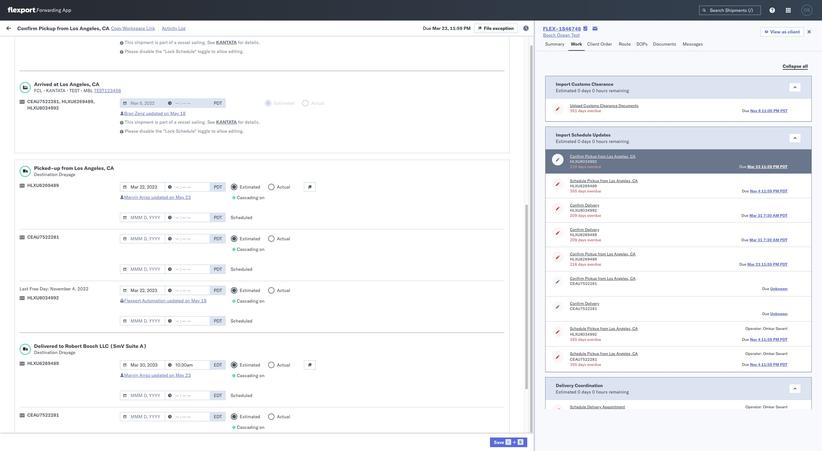 Task type: vqa. For each thing, say whether or not it's contained in the screenshot.


Task type: describe. For each thing, give the bounding box(es) containing it.
may for flexport automation updated on may 18 button
[[191, 298, 200, 304]]

2 disable from the top
[[139, 128, 154, 134]]

upload customs clearance documents button
[[570, 103, 639, 108]]

hlxu6269489 inside confirm pickup from los angeles, ca hlxu6269489
[[570, 257, 597, 261]]

hlxu8034992 inside confirm delivery hlxu8034992
[[570, 208, 597, 213]]

0 vertical spatial to
[[212, 49, 216, 54]]

209 for hlxu8034992
[[570, 213, 577, 218]]

bosch inside delivered to robert bosch llc (smv suite a) destination drayage
[[83, 343, 98, 349]]

-- : -- -- text field for 3rd mmm d, yyyy text box from the bottom
[[165, 234, 210, 244]]

1 4 from the top
[[758, 189, 761, 193]]

4 scheduled from the top
[[231, 393, 252, 398]]

mar for confirm delivery hlxu6269489
[[750, 237, 757, 242]]

summary
[[545, 41, 565, 47]]

1 disable from the top
[[139, 49, 154, 54]]

1 vertical spatial to
[[212, 128, 216, 134]]

customs for upload
[[584, 103, 599, 108]]

8
[[759, 108, 761, 113]]

activity log button
[[162, 24, 186, 32]]

flex-1846748
[[543, 25, 581, 32]]

pickup inside confirm pickup from los angeles, ca ceau7522281 due unknown
[[585, 276, 597, 281]]

hours for updates
[[596, 138, 608, 144]]

hlxu6269489 inside schedule pickup from los angeles, ca hlxu6269489
[[570, 183, 597, 188]]

test
[[571, 32, 580, 38]]

operator: for ceau7522281
[[746, 351, 762, 356]]

1846748
[[559, 25, 581, 32]]

due nov 8 11:00 pm pst
[[743, 108, 788, 113]]

Search Shipments (/) text field
[[699, 5, 761, 15]]

mmm d, yyyy text field for arroz
[[120, 360, 165, 370]]

of for 1st kantata link from the top
[[169, 40, 173, 45]]

edt for -- : -- -- text field associated with 6th mmm d, yyyy text field from the top
[[214, 393, 222, 398]]

ca inside arrived at los angeles, ca fcl • kantata • test • mbl test123456
[[92, 81, 99, 87]]

5 cascading on from the top
[[237, 424, 265, 430]]

from inside confirm pickup from los angeles, ca ceau7522281 due unknown
[[598, 276, 606, 281]]

marvin arroz updated on may 23 for picked-up from los angeles, ca
[[124, 194, 191, 200]]

bran
[[124, 111, 134, 116]]

-- : -- -- text field for 6th mmm d, yyyy text field from the top
[[165, 391, 210, 400]]

sops button
[[634, 38, 651, 51]]

confirm pickup from los angeles, ca button for hlxu8034992
[[570, 154, 636, 159]]

-- : -- -- text field for automation's mmm d, yyyy text box
[[165, 286, 210, 295]]

4 for hlxu8034992
[[758, 337, 761, 342]]

may for bran zeng updated on may 18 button
[[170, 111, 179, 116]]

of for 2nd kantata link from the top of the page
[[169, 119, 173, 125]]

angeles, inside schedule pickup from los angeles, ca hlxu6269489
[[617, 178, 632, 183]]

due inside confirm pickup from los angeles, ca ceau7522281 due unknown
[[763, 286, 770, 291]]

6 mmm d, yyyy text field from the top
[[120, 391, 165, 400]]

los inside picked-up from los angeles, ca destination drayage
[[74, 165, 83, 171]]

ca inside confirm pickup from los angeles, ca ceau7522281 due unknown
[[631, 276, 636, 281]]

may for delivered to robert bosch llc (smv suite a)'s marvin arroz updated on may 23 button
[[176, 372, 184, 378]]

flexport automation updated on may 18
[[124, 298, 207, 304]]

2 toggle from the top
[[198, 128, 210, 134]]

marvin for (smv
[[124, 372, 138, 378]]

picked-
[[34, 165, 54, 171]]

3 overdue from the top
[[587, 189, 601, 193]]

1 overdue from the top
[[587, 108, 601, 113]]

hours inside delivery coordination estimated 0 days 0 hours remaining
[[596, 389, 608, 395]]

2 is from the top
[[155, 119, 158, 125]]

ca inside picked-up from los angeles, ca destination drayage
[[107, 165, 114, 171]]

2 allow from the top
[[217, 128, 227, 134]]

2 kantata link from the top
[[216, 119, 237, 125]]

view
[[771, 29, 781, 35]]

7 mmm d, yyyy text field from the top
[[120, 412, 165, 421]]

11:59 for nov 4 11:59 pm pdt 'button' corresponding to hlxu8034992
[[762, 337, 772, 342]]

209 days overdue for hlxu8034992
[[570, 213, 601, 218]]

coordination
[[575, 382, 603, 388]]

355 for hlxu6269489
[[570, 189, 577, 193]]

robert
[[65, 343, 82, 349]]

1 details. from the top
[[245, 40, 260, 45]]

route button
[[616, 38, 634, 51]]

appointment
[[603, 404, 625, 409]]

customs for import
[[572, 81, 591, 87]]

delivery inside delivery coordination estimated 0 days 0 hours remaining
[[556, 382, 574, 388]]

activity
[[162, 25, 177, 31]]

2 schedule" from the top
[[176, 128, 197, 134]]

edt for mmm d, yyyy text box corresponding to arroz's -- : -- -- text box
[[214, 362, 222, 368]]

mar 23 11:59 pm pdt button for confirm pickup from los angeles, ca hlxu6269489
[[748, 262, 788, 267]]

due mar 31 7:30 am pdt for confirm delivery hlxu8034992
[[742, 213, 788, 218]]

2 cascading from the top
[[237, 246, 258, 252]]

0 vertical spatial bosch
[[543, 32, 556, 38]]

llc
[[100, 343, 109, 349]]

2 mmm d, yyyy text field from the top
[[120, 182, 165, 192]]

delivered
[[34, 343, 58, 349]]

am for confirm delivery hlxu6269489
[[773, 237, 779, 242]]

marvin arroz updated on may 23 button for picked-up from los angeles, ca
[[124, 194, 191, 200]]

due inside confirm delivery ceau7522281 due unknown
[[763, 311, 770, 316]]

confirm delivery hlxu6269489
[[570, 227, 599, 237]]

2 part from the top
[[159, 119, 168, 125]]

estimated inside import customs clearance estimated 0 days 0 hours remaining
[[556, 88, 577, 93]]

209 for hlxu6269489
[[570, 237, 577, 242]]

delivery for hlxu8034992
[[585, 203, 599, 208]]

confirm for confirm delivery hlxu6269489
[[570, 227, 584, 232]]

pickup inside confirm pickup from los angeles, ca hlxu6269489
[[585, 252, 597, 256]]

up
[[54, 165, 60, 171]]

route
[[619, 41, 631, 47]]

1 -- : -- -- text field from the top
[[165, 98, 210, 108]]

vessel for 2nd kantata link from the top of the page
[[178, 119, 190, 125]]

3 operator: omkar savant from the top
[[746, 404, 788, 409]]

estimated inside delivery coordination estimated 0 days 0 hours remaining
[[556, 389, 577, 395]]

from inside picked-up from los angeles, ca destination drayage
[[61, 165, 73, 171]]

5 cascading from the top
[[237, 424, 258, 430]]

schedule for schedule delivery appointment button
[[570, 404, 587, 409]]

los inside arrived at los angeles, ca fcl • kantata • test • mbl test123456
[[60, 81, 68, 87]]

2 editing. from the top
[[229, 128, 244, 134]]

ocean
[[557, 32, 570, 38]]

2 for from the top
[[238, 119, 244, 125]]

last
[[20, 286, 28, 292]]

file exception
[[484, 25, 514, 31]]

messages
[[683, 41, 703, 47]]

mar 31 7:30 am pdt button for confirm delivery hlxu8034992
[[750, 213, 788, 218]]

documents button
[[651, 38, 680, 51]]

1 "lock from the top
[[163, 49, 175, 54]]

november
[[50, 286, 71, 292]]

5 mmm d, yyyy text field from the top
[[120, 316, 165, 326]]

2 scheduled from the top
[[231, 266, 252, 272]]

5 overdue from the top
[[587, 237, 601, 242]]

351
[[570, 108, 577, 113]]

355 days overdue for ceau7522281
[[570, 362, 601, 367]]

4 mmm d, yyyy text field from the top
[[120, 264, 165, 274]]

schedule for hlxu8034992 schedule pickup from los angeles, ca button
[[570, 326, 587, 331]]

216 days overdue for hlxu8034992
[[570, 164, 601, 169]]

11:00
[[762, 108, 773, 113]]

1 scheduled from the top
[[231, 215, 252, 220]]

sops
[[637, 41, 648, 47]]

import schedule updates estimated 0 days 0 hours remaining
[[556, 132, 629, 144]]

3 omkar from the top
[[763, 404, 775, 409]]

schedule pickup from los angeles, ca button for hlxu8034992
[[570, 326, 638, 332]]

arrived
[[34, 81, 52, 87]]

pst
[[781, 108, 788, 113]]

zeng
[[135, 111, 145, 116]]

updated for mmm d, yyyy text box corresponding to arroz
[[151, 372, 168, 378]]

2 • from the left
[[67, 88, 68, 93]]

confirm delivery hlxu8034992
[[570, 203, 599, 213]]

1 a from the top
[[174, 40, 177, 45]]

angeles, inside confirm pickup from los angeles, ca hlxu6269489
[[614, 252, 630, 256]]

drayage inside delivered to robert bosch llc (smv suite a) destination drayage
[[59, 350, 75, 355]]

days inside import customs clearance estimated 0 days 0 hours remaining
[[582, 88, 591, 93]]

2 see from the top
[[207, 119, 215, 125]]

angeles, inside picked-up from los angeles, ca destination drayage
[[84, 165, 105, 171]]

ca inside the 'confirm pickup from los angeles, ca hlxu8034992'
[[631, 154, 636, 159]]

mar for confirm pickup from los angeles, ca hlxu8034992
[[748, 164, 755, 169]]

confirm for confirm pickup from los angeles, ca hlxu6269489
[[570, 252, 584, 256]]

mar for confirm delivery hlxu8034992
[[750, 213, 757, 218]]

1 editing. from the top
[[229, 49, 244, 54]]

1 this shipment is part of a vessel sailing. see kantata for details. from the top
[[125, 40, 260, 45]]

1 actual from the top
[[277, 184, 290, 190]]

1 is from the top
[[155, 40, 158, 45]]

a)
[[140, 343, 147, 349]]

7:30 for confirm delivery hlxu6269489
[[764, 237, 772, 242]]

4,
[[72, 286, 76, 292]]

hlxu8034992 inside ceau7522281, hlxu6269489, hlxu8034992
[[27, 105, 59, 111]]

copy workspace link button
[[111, 25, 155, 31]]

schedule delivery appointment
[[570, 404, 625, 409]]

pickup inside the 'confirm pickup from los angeles, ca hlxu8034992'
[[585, 154, 597, 159]]

3 savant from the top
[[776, 404, 788, 409]]

last free day: november 4, 2022
[[20, 286, 89, 292]]

1 mmm d, yyyy text field from the top
[[120, 234, 165, 244]]

client
[[587, 41, 600, 47]]

bosch ocean test
[[543, 32, 580, 38]]

updates
[[593, 132, 611, 138]]

11:59 for mar 23 11:59 pm pdt button related to confirm pickup from los angeles, ca hlxu8034992
[[762, 164, 772, 169]]

order
[[601, 41, 612, 47]]

arroz for delivered to robert bosch llc (smv suite a)
[[139, 372, 150, 378]]

1 kantata link from the top
[[216, 39, 237, 46]]

from inside confirm pickup from los angeles, ca hlxu6269489
[[598, 252, 606, 256]]

ceau7522281 inside confirm delivery ceau7522281 due unknown
[[570, 306, 597, 311]]

216 days overdue for hlxu6269489
[[570, 262, 601, 267]]

suite
[[126, 343, 138, 349]]

collapse all button
[[779, 61, 812, 71]]

confirm pickup from los angeles, ca hlxu8034992
[[570, 154, 636, 164]]

remaining for import schedule updates
[[609, 138, 629, 144]]

216 for confirm pickup from los angeles, ca hlxu6269489
[[570, 262, 577, 267]]

2 please disable the "lock schedule" toggle to allow editing. from the top
[[125, 128, 244, 134]]

18 for flexport automation updated on may 18
[[201, 298, 207, 304]]

1 part from the top
[[159, 40, 168, 45]]

app
[[62, 7, 71, 13]]

bran zeng updated on may 18 button
[[124, 111, 186, 116]]

file
[[484, 25, 492, 31]]

collapse all
[[783, 63, 808, 69]]

ceau7522281 inside confirm pickup from los angeles, ca ceau7522281 due unknown
[[570, 281, 597, 286]]

confirm delivery ceau7522281 due unknown
[[570, 301, 788, 316]]

1 schedule pickup from los angeles, ca button from the top
[[570, 178, 638, 183]]

upload customs clearance documents
[[570, 103, 639, 108]]

upload
[[570, 103, 583, 108]]

3 operator: from the top
[[746, 404, 762, 409]]

216 for confirm pickup from los angeles, ca hlxu8034992
[[570, 164, 577, 169]]

1 nov 4 11:59 pm pdt button from the top
[[750, 189, 788, 193]]

work button
[[569, 38, 585, 51]]

2 overdue from the top
[[587, 164, 601, 169]]

delivery for hlxu6269489
[[585, 227, 599, 232]]

0 vertical spatial documents
[[653, 41, 677, 47]]

activity log
[[162, 25, 186, 31]]

cascading on for 3rd mmm d, yyyy text box from the bottom -- : -- -- text field
[[237, 246, 265, 252]]

exception
[[493, 25, 514, 31]]

hlxu6269489 down picked-
[[27, 182, 59, 188]]

(smv
[[110, 343, 124, 349]]

cascading on for -- : -- -- text field associated with automation's mmm d, yyyy text box
[[237, 298, 265, 304]]

6 overdue from the top
[[587, 262, 601, 267]]

copy
[[111, 25, 122, 31]]

confirm delivery button for ceau7522281
[[570, 301, 599, 306]]

los inside confirm pickup from los angeles, ca ceau7522281 due unknown
[[607, 276, 613, 281]]

ceau7522281, hlxu6269489, hlxu8034992
[[27, 99, 95, 111]]

nov 8 11:00 pm pst button
[[751, 108, 788, 113]]

forwarding app
[[37, 7, 71, 13]]

confirm for confirm delivery ceau7522281 due unknown
[[570, 301, 584, 306]]

flex-1846748 link
[[543, 25, 581, 32]]

2 this shipment is part of a vessel sailing. see kantata for details. from the top
[[125, 119, 260, 125]]

collapse
[[783, 63, 802, 69]]

11:59 for nov 4 11:59 pm pdt 'button' for ceau7522281
[[762, 362, 772, 367]]

at
[[54, 81, 59, 87]]

arrived at los angeles, ca fcl • kantata • test • mbl test123456
[[34, 81, 121, 93]]

2 sailing. from the top
[[192, 119, 206, 125]]

vessel for 1st kantata link from the top
[[178, 40, 190, 45]]

hours for clearance
[[596, 88, 608, 93]]

due mar 23, 11:59 pm
[[423, 25, 471, 31]]

updated for 6th mmm d, yyyy text field from the bottom
[[151, 194, 168, 200]]

marvin arroz updated on may 23 for delivered to robert bosch llc (smv suite a)
[[124, 372, 191, 378]]

2 details. from the top
[[245, 119, 260, 125]]

due mar 31 7:30 am pdt for confirm delivery hlxu6269489
[[742, 237, 788, 242]]

2 vertical spatial kantata
[[216, 119, 237, 125]]

schedule for schedule pickup from los angeles, ca button associated with ceau7522281
[[570, 351, 587, 356]]

2 the from the top
[[155, 128, 162, 134]]

remaining inside delivery coordination estimated 0 days 0 hours remaining
[[609, 389, 629, 395]]

picked-up from los angeles, ca destination drayage
[[34, 165, 114, 177]]

view as client
[[771, 29, 800, 35]]

days inside import schedule updates estimated 0 days 0 hours remaining
[[582, 138, 591, 144]]

1 mmm d, yyyy text field from the top
[[120, 98, 165, 108]]

drayage inside picked-up from los angeles, ca destination drayage
[[59, 172, 75, 177]]

unknown inside confirm delivery ceau7522281 due unknown
[[771, 311, 788, 316]]

bosch ocean test link
[[543, 32, 580, 38]]

mbl
[[84, 88, 93, 93]]

3 cascading from the top
[[237, 298, 258, 304]]

nov 4 11:59 pm pdt button for ceau7522281
[[750, 362, 788, 367]]

ca inside schedule pickup from los angeles, ca hlxu6269489
[[633, 178, 638, 183]]

work
[[571, 41, 582, 47]]

import customs clearance estimated 0 days 0 hours remaining
[[556, 81, 629, 93]]

edt for -- : -- -- text box associated with first mmm d, yyyy text field from the bottom
[[214, 414, 222, 420]]

1 see from the top
[[207, 40, 215, 45]]

3 scheduled from the top
[[231, 318, 252, 324]]

confirm pickup from los angeles, ca copy workspace link
[[17, 25, 155, 31]]

test
[[69, 88, 80, 93]]

ca inside confirm pickup from los angeles, ca hlxu6269489
[[631, 252, 636, 256]]

client order button
[[585, 38, 616, 51]]

31 for confirm delivery hlxu6269489
[[758, 237, 763, 242]]

schedule pickup from los angeles, ca hlxu6269489
[[570, 178, 638, 188]]

209 days overdue for hlxu6269489
[[570, 237, 601, 242]]

delivery inside schedule delivery appointment button
[[588, 404, 602, 409]]

schedule delivery appointment button
[[570, 404, 625, 410]]

delivered to robert bosch llc (smv suite a) destination drayage
[[34, 343, 147, 355]]

confirm pickup from los angeles, ca ceau7522281 due unknown
[[570, 276, 788, 291]]

4 actual from the top
[[277, 362, 290, 368]]

1 the from the top
[[155, 49, 162, 54]]

8 overdue from the top
[[587, 362, 601, 367]]

4 overdue from the top
[[587, 213, 601, 218]]

flexport automation updated on may 18 button
[[124, 298, 207, 304]]

11:59 for confirm pickup from los angeles, ca hlxu6269489 mar 23 11:59 pm pdt button
[[762, 262, 772, 267]]

1 allow from the top
[[217, 49, 227, 54]]

due mar 23 11:59 pm pdt for confirm pickup from los angeles, ca hlxu8034992
[[740, 164, 788, 169]]

1 sailing. from the top
[[192, 40, 206, 45]]

this for 1st kantata link from the top
[[125, 40, 133, 45]]

los inside the 'confirm pickup from los angeles, ca hlxu8034992'
[[607, 154, 613, 159]]

bran zeng updated on may 18
[[124, 111, 186, 116]]

los inside confirm pickup from los angeles, ca hlxu6269489
[[607, 252, 613, 256]]

31 for confirm delivery hlxu8034992
[[758, 213, 763, 218]]

4 cascading from the top
[[237, 373, 258, 378]]

test123456
[[94, 88, 121, 93]]

angeles, inside arrived at los angeles, ca fcl • kantata • test • mbl test123456
[[69, 81, 91, 87]]

3 actual from the top
[[277, 288, 290, 293]]



Task type: locate. For each thing, give the bounding box(es) containing it.
import down the 351
[[556, 132, 571, 138]]

1 vertical spatial 7:30
[[764, 237, 772, 242]]

-- : -- -- text field for first mmm d, yyyy text field from the bottom
[[165, 412, 210, 421]]

2 horizontal spatial •
[[81, 88, 82, 93]]

ceau7522281,
[[27, 99, 60, 104]]

disable down zeng
[[139, 128, 154, 134]]

due mar 31 7:30 am pdt
[[742, 213, 788, 218], [742, 237, 788, 242]]

confirm inside the 'confirm pickup from los angeles, ca hlxu8034992'
[[570, 154, 584, 159]]

0 vertical spatial please
[[125, 49, 138, 54]]

2 hours from the top
[[596, 138, 608, 144]]

customs up upload
[[572, 81, 591, 87]]

1 vertical spatial due nov 4 11:59 pm pdt
[[742, 337, 788, 342]]

0 vertical spatial disable
[[139, 49, 154, 54]]

schedule"
[[176, 49, 197, 54], [176, 128, 197, 134]]

1 355 from the top
[[570, 189, 577, 193]]

355 for ceau7522281
[[570, 362, 577, 367]]

•
[[43, 88, 45, 93], [67, 88, 68, 93], [81, 88, 82, 93]]

please disable the "lock schedule" toggle to allow editing.
[[125, 49, 244, 54], [125, 128, 244, 134]]

2 -- : -- -- text field from the top
[[165, 182, 210, 192]]

2 vertical spatial confirm delivery button
[[570, 301, 599, 306]]

angeles, inside confirm pickup from los angeles, ca ceau7522281 due unknown
[[614, 276, 630, 281]]

hlxu8034992 inside the 'confirm pickup from los angeles, ca hlxu8034992'
[[570, 159, 597, 164]]

flexport
[[124, 298, 141, 304]]

please down "copy workspace link" button
[[125, 49, 138, 54]]

1 vertical spatial operator:
[[746, 351, 762, 356]]

1 vertical spatial vessel
[[178, 119, 190, 125]]

"lock down activity
[[163, 49, 175, 54]]

3 355 days overdue from the top
[[570, 362, 601, 367]]

2 vertical spatial operator: omkar savant
[[746, 404, 788, 409]]

1 -- : -- -- text field from the top
[[165, 264, 210, 274]]

import inside import schedule updates estimated 0 days 0 hours remaining
[[556, 132, 571, 138]]

vessel down log
[[178, 40, 190, 45]]

1 operator: omkar savant from the top
[[746, 326, 788, 331]]

1 vertical spatial sailing.
[[192, 119, 206, 125]]

18
[[180, 111, 186, 116], [201, 298, 207, 304]]

1 vertical spatial "lock
[[163, 128, 175, 134]]

operator:
[[746, 326, 762, 331], [746, 351, 762, 356], [746, 404, 762, 409]]

1 vertical spatial 216 days overdue
[[570, 262, 601, 267]]

1 destination from the top
[[34, 172, 58, 177]]

1 for from the top
[[238, 40, 244, 45]]

link
[[146, 25, 155, 31]]

0 vertical spatial am
[[773, 213, 779, 218]]

schedule pickup from los angeles, ca button
[[570, 178, 638, 183], [570, 326, 638, 332], [570, 351, 638, 357]]

3 edt from the top
[[214, 414, 222, 420]]

operator: omkar savant for hlxu8034992
[[746, 326, 788, 331]]

mar
[[432, 25, 441, 31], [748, 164, 755, 169], [750, 213, 757, 218], [750, 237, 757, 242], [748, 262, 755, 267]]

1 import from the top
[[556, 81, 571, 87]]

the down activity
[[155, 49, 162, 54]]

schedule inside import schedule updates estimated 0 days 0 hours remaining
[[572, 132, 592, 138]]

355 for hlxu8034992
[[570, 337, 577, 342]]

2 of from the top
[[169, 119, 173, 125]]

estimated inside import schedule updates estimated 0 days 0 hours remaining
[[556, 138, 577, 144]]

unknown button for confirm delivery ceau7522281 due unknown
[[771, 311, 788, 316]]

2 vertical spatial schedule pickup from los angeles, ca button
[[570, 351, 638, 357]]

1 vertical spatial import
[[556, 132, 571, 138]]

mar 31 7:30 am pdt button
[[750, 213, 788, 218], [750, 237, 788, 242]]

1 vertical spatial 355
[[570, 337, 577, 342]]

1 vertical spatial remaining
[[609, 138, 629, 144]]

bosch down flex-
[[543, 32, 556, 38]]

from inside the 'confirm pickup from los angeles, ca hlxu8034992'
[[598, 154, 606, 159]]

2 remaining from the top
[[609, 138, 629, 144]]

savant for hlxu8034992
[[776, 326, 788, 331]]

1 vertical spatial clearance
[[600, 103, 618, 108]]

0 vertical spatial 216 days overdue
[[570, 164, 601, 169]]

0 vertical spatial details.
[[245, 40, 260, 45]]

-- : -- -- text field for 5th mmm d, yyyy text field from the top
[[165, 316, 210, 326]]

confirm pickup from los angeles, ca button down confirm pickup from los angeles, ca hlxu6269489
[[570, 276, 636, 281]]

2 actual from the top
[[277, 236, 290, 242]]

209 down confirm delivery hlxu8034992
[[570, 213, 577, 218]]

mar for confirm pickup from los angeles, ca hlxu6269489
[[748, 262, 755, 267]]

4 -- : -- -- text field from the top
[[165, 412, 210, 421]]

2 arroz from the top
[[139, 372, 150, 378]]

1 vertical spatial kantata link
[[216, 119, 237, 125]]

hours down the coordination at the right
[[596, 389, 608, 395]]

confirm pickup from los angeles, ca button down confirm delivery hlxu6269489
[[570, 252, 636, 257]]

ca
[[102, 25, 109, 31], [92, 81, 99, 87], [631, 154, 636, 159], [107, 165, 114, 171], [633, 178, 638, 183], [631, 252, 636, 256], [631, 276, 636, 281], [633, 326, 638, 331], [633, 351, 638, 356]]

1 toggle from the top
[[198, 49, 210, 54]]

hlxu6269489,
[[62, 99, 95, 104]]

nov 4 11:59 pm pdt button
[[750, 189, 788, 193], [750, 337, 788, 342], [750, 362, 788, 367]]

1 this from the top
[[125, 40, 133, 45]]

of down bran zeng updated on may 18
[[169, 119, 173, 125]]

drayage down up
[[59, 172, 75, 177]]

1 edt from the top
[[214, 362, 222, 368]]

this down "copy workspace link" button
[[125, 40, 133, 45]]

destination inside delivered to robert bosch llc (smv suite a) destination drayage
[[34, 350, 58, 355]]

1 209 from the top
[[570, 213, 577, 218]]

save
[[494, 439, 504, 445]]

1 vertical spatial 355 days overdue
[[570, 337, 601, 342]]

remaining down updates
[[609, 138, 629, 144]]

3 hours from the top
[[596, 389, 608, 395]]

3 due nov 4 11:59 pm pdt from the top
[[742, 362, 788, 367]]

1 216 from the top
[[570, 164, 577, 169]]

toggle
[[198, 49, 210, 54], [198, 128, 210, 134]]

unknown inside confirm pickup from los angeles, ca ceau7522281 due unknown
[[771, 286, 788, 291]]

2 unknown from the top
[[771, 311, 788, 316]]

details.
[[245, 40, 260, 45], [245, 119, 260, 125]]

delivery for ceau7522281
[[585, 301, 599, 306]]

1 vertical spatial unknown
[[771, 311, 788, 316]]

delivery inside confirm delivery ceau7522281 due unknown
[[585, 301, 599, 306]]

due nov 4 11:59 pm pdt for hlxu8034992
[[742, 337, 788, 342]]

confirm inside confirm pickup from los angeles, ca ceau7522281 due unknown
[[570, 276, 584, 281]]

operator: for hlxu8034992
[[746, 326, 762, 331]]

cascading on for -- : -- -- text field corresponding to 6th mmm d, yyyy text field from the bottom
[[237, 195, 265, 200]]

cascading on for mmm d, yyyy text box corresponding to arroz's -- : -- -- text box
[[237, 373, 265, 378]]

hours inside import schedule updates estimated 0 days 0 hours remaining
[[596, 138, 608, 144]]

2022
[[77, 286, 89, 292]]

delivery coordination estimated 0 days 0 hours remaining
[[556, 382, 629, 395]]

1 horizontal spatial documents
[[653, 41, 677, 47]]

-- : -- -- text field
[[165, 98, 210, 108], [165, 182, 210, 192], [165, 213, 210, 222], [165, 234, 210, 244], [165, 286, 210, 295], [165, 391, 210, 400]]

0 vertical spatial schedule"
[[176, 49, 197, 54]]

209 days overdue down confirm delivery hlxu8034992
[[570, 213, 601, 218]]

due mar 23 11:59 pm pdt
[[740, 164, 788, 169], [740, 262, 788, 267]]

mmm d, yyyy text field for automation
[[120, 286, 165, 295]]

0 vertical spatial 7:30
[[764, 213, 772, 218]]

1 vertical spatial this shipment is part of a vessel sailing. see kantata for details.
[[125, 119, 260, 125]]

automation
[[142, 298, 166, 304]]

confirm for confirm pickup from los angeles, ca hlxu8034992
[[570, 154, 584, 159]]

omkar for hlxu8034992
[[763, 326, 775, 331]]

2 mar 31 7:30 am pdt button from the top
[[750, 237, 788, 242]]

marvin
[[124, 194, 138, 200], [124, 372, 138, 378]]

1 please disable the "lock schedule" toggle to allow editing. from the top
[[125, 49, 244, 54]]

1 mar 23 11:59 pm pdt button from the top
[[748, 164, 788, 169]]

1 vertical spatial marvin arroz updated on may 23 button
[[124, 372, 191, 378]]

2 -- : -- -- text field from the top
[[165, 316, 210, 326]]

hlxu6269489 inside confirm delivery hlxu6269489
[[570, 232, 597, 237]]

4 -- : -- -- text field from the top
[[165, 234, 210, 244]]

estimated
[[556, 88, 577, 93], [556, 138, 577, 144], [240, 184, 260, 190], [240, 236, 260, 242], [240, 288, 260, 293], [240, 362, 260, 368], [556, 389, 577, 395], [240, 414, 260, 420]]

from inside schedule pickup from los angeles, ca hlxu6269489
[[600, 178, 608, 183]]

pickup inside schedule pickup from los angeles, ca hlxu6269489
[[588, 178, 599, 183]]

am for confirm delivery hlxu8034992
[[773, 213, 779, 218]]

3 remaining from the top
[[609, 389, 629, 395]]

as
[[782, 29, 787, 35]]

hlxu6269489 up confirm delivery hlxu8034992
[[570, 183, 597, 188]]

-- : -- -- text field for 6th mmm d, yyyy text field from the bottom
[[165, 182, 210, 192]]

2 vertical spatial 355
[[570, 362, 577, 367]]

remaining up upload customs clearance documents
[[609, 88, 629, 93]]

209 days overdue down confirm delivery hlxu6269489
[[570, 237, 601, 242]]

2 vertical spatial mmm d, yyyy text field
[[120, 360, 165, 370]]

allow
[[217, 49, 227, 54], [217, 128, 227, 134]]

2 due mar 23 11:59 pm pdt from the top
[[740, 262, 788, 267]]

0 horizontal spatial documents
[[619, 103, 639, 108]]

0 vertical spatial mar 23 11:59 pm pdt button
[[748, 164, 788, 169]]

0 vertical spatial remaining
[[609, 88, 629, 93]]

hlxu6269489 down confirm delivery hlxu6269489
[[570, 257, 597, 261]]

mar 23 11:59 pm pdt button for confirm pickup from los angeles, ca hlxu8034992
[[748, 164, 788, 169]]

test123456 button
[[94, 88, 121, 93]]

1 marvin arroz updated on may 23 from the top
[[124, 194, 191, 200]]

2 please from the top
[[125, 128, 138, 134]]

confirm pickup from los angeles, ca button down import schedule updates estimated 0 days 0 hours remaining
[[570, 154, 636, 159]]

angeles, inside the 'confirm pickup from los angeles, ca hlxu8034992'
[[614, 154, 630, 159]]

confirm inside confirm delivery hlxu8034992
[[570, 203, 584, 208]]

355
[[570, 189, 577, 193], [570, 337, 577, 342], [570, 362, 577, 367]]

4
[[758, 189, 761, 193], [758, 337, 761, 342], [758, 362, 761, 367]]

3 4 from the top
[[758, 362, 761, 367]]

0 vertical spatial vessel
[[178, 40, 190, 45]]

hours down updates
[[596, 138, 608, 144]]

1 vertical spatial schedule pickup from los angeles, ca button
[[570, 326, 638, 332]]

0 vertical spatial due mar 31 7:30 am pdt
[[742, 213, 788, 218]]

client order
[[587, 41, 612, 47]]

cascading on
[[237, 195, 265, 200], [237, 246, 265, 252], [237, 298, 265, 304], [237, 373, 265, 378], [237, 424, 265, 430]]

part down bran zeng updated on may 18
[[159, 119, 168, 125]]

this down bran
[[125, 119, 133, 125]]

2 this from the top
[[125, 119, 133, 125]]

2 vertical spatial operator:
[[746, 404, 762, 409]]

2 am from the top
[[773, 237, 779, 242]]

11:59 for 1st nov 4 11:59 pm pdt 'button' from the top of the page
[[762, 189, 772, 193]]

1 vertical spatial operator: omkar savant
[[746, 351, 788, 356]]

4 for ceau7522281
[[758, 362, 761, 367]]

import for import schedule updates estimated 0 days 0 hours remaining
[[556, 132, 571, 138]]

clearance inside import customs clearance estimated 0 days 0 hours remaining
[[592, 81, 614, 87]]

2 vertical spatial savant
[[776, 404, 788, 409]]

client
[[788, 29, 800, 35]]

disable down link
[[139, 49, 154, 54]]

1 vertical spatial 4
[[758, 337, 761, 342]]

0 vertical spatial sailing.
[[192, 40, 206, 45]]

0 vertical spatial 355
[[570, 189, 577, 193]]

216 days overdue down confirm pickup from los angeles, ca hlxu6269489
[[570, 262, 601, 267]]

pm
[[464, 25, 471, 31], [774, 108, 780, 113], [773, 164, 779, 169], [773, 189, 779, 193], [773, 262, 779, 267], [773, 337, 779, 342], [773, 362, 779, 367]]

• right 'fcl'
[[43, 88, 45, 93]]

1 vertical spatial part
[[159, 119, 168, 125]]

1 hours from the top
[[596, 88, 608, 93]]

3 mmm d, yyyy text field from the top
[[120, 360, 165, 370]]

1 vertical spatial destination
[[34, 350, 58, 355]]

messages button
[[680, 38, 707, 51]]

shipment down link
[[135, 40, 154, 45]]

1 vertical spatial editing.
[[229, 128, 244, 134]]

0 vertical spatial "lock
[[163, 49, 175, 54]]

editing.
[[229, 49, 244, 54], [229, 128, 244, 134]]

0 vertical spatial 216
[[570, 164, 577, 169]]

1 vertical spatial bosch
[[83, 343, 98, 349]]

0 vertical spatial toggle
[[198, 49, 210, 54]]

1 vertical spatial due mar 31 7:30 am pdt
[[742, 237, 788, 242]]

due mar 23 11:59 pm pdt for confirm pickup from los angeles, ca hlxu6269489
[[740, 262, 788, 267]]

2 vertical spatial hours
[[596, 389, 608, 395]]

3 cascading on from the top
[[237, 298, 265, 304]]

0 vertical spatial due nov 4 11:59 pm pdt
[[742, 189, 788, 193]]

may
[[170, 111, 179, 116], [176, 194, 184, 200], [191, 298, 200, 304], [176, 372, 184, 378]]

2 209 days overdue from the top
[[570, 237, 601, 242]]

nov for hlxu6269489
[[750, 189, 757, 193]]

MMM D, YYYY text field
[[120, 98, 165, 108], [120, 182, 165, 192], [120, 213, 165, 222], [120, 264, 165, 274], [120, 316, 165, 326], [120, 391, 165, 400], [120, 412, 165, 421]]

1 due nov 4 11:59 pm pdt from the top
[[742, 189, 788, 193]]

confirm delivery button
[[570, 203, 599, 208], [570, 227, 599, 232], [570, 301, 599, 306]]

flexport. image
[[8, 7, 37, 13]]

1 mar 31 7:30 am pdt button from the top
[[750, 213, 788, 218]]

23,
[[442, 25, 449, 31]]

mar 31 7:30 am pdt button for confirm delivery hlxu6269489
[[750, 237, 788, 242]]

forwarding
[[37, 7, 61, 13]]

-- : -- -- text field
[[165, 264, 210, 274], [165, 316, 210, 326], [165, 360, 210, 370], [165, 412, 210, 421]]

216 down the 'confirm pickup from los angeles, ca hlxu8034992'
[[570, 164, 577, 169]]

clearance up 351 days overdue
[[600, 103, 618, 108]]

3 confirm delivery button from the top
[[570, 301, 599, 306]]

edt
[[214, 362, 222, 368], [214, 393, 222, 398], [214, 414, 222, 420]]

please
[[125, 49, 138, 54], [125, 128, 138, 134]]

mar 23 11:59 pm pdt button
[[748, 164, 788, 169], [748, 262, 788, 267]]

2 "lock from the top
[[163, 128, 175, 134]]

1 vertical spatial of
[[169, 119, 173, 125]]

los inside schedule pickup from los angeles, ca hlxu6269489
[[609, 178, 616, 183]]

0 vertical spatial mar 31 7:30 am pdt button
[[750, 213, 788, 218]]

confirm for confirm pickup from los angeles, ca ceau7522281 due unknown
[[570, 276, 584, 281]]

os button
[[800, 3, 815, 18]]

3 confirm pickup from los angeles, ca button from the top
[[570, 276, 636, 281]]

confirm pickup from los angeles, ca button for ceau7522281
[[570, 276, 636, 281]]

1 vertical spatial 31
[[758, 237, 763, 242]]

2 vertical spatial 4
[[758, 362, 761, 367]]

import inside import customs clearance estimated 0 days 0 hours remaining
[[556, 81, 571, 87]]

1 vertical spatial details.
[[245, 119, 260, 125]]

destination down picked-
[[34, 172, 58, 177]]

7 overdue from the top
[[587, 337, 601, 342]]

2 7:30 from the top
[[764, 237, 772, 242]]

confirm inside confirm delivery hlxu6269489
[[570, 227, 584, 232]]

0 vertical spatial schedule pickup from los angeles, ca button
[[570, 178, 638, 183]]

7:30
[[764, 213, 772, 218], [764, 237, 772, 242]]

log
[[178, 25, 186, 31]]

1 vertical spatial kantata
[[46, 88, 66, 93]]

vessel down bran zeng updated on may 18
[[178, 119, 190, 125]]

1 vertical spatial am
[[773, 237, 779, 242]]

0 vertical spatial is
[[155, 40, 158, 45]]

1 vertical spatial savant
[[776, 351, 788, 356]]

MMM D, YYYY text field
[[120, 234, 165, 244], [120, 286, 165, 295], [120, 360, 165, 370]]

0 vertical spatial confirm pickup from los angeles, ca button
[[570, 154, 636, 159]]

to inside delivered to robert bosch llc (smv suite a) destination drayage
[[59, 343, 64, 349]]

delivery
[[585, 203, 599, 208], [585, 227, 599, 232], [585, 301, 599, 306], [556, 382, 574, 388], [588, 404, 602, 409]]

0 vertical spatial schedule pickup from los angeles, ca
[[570, 326, 638, 331]]

schedule pickup from los angeles, ca
[[570, 326, 638, 331], [570, 351, 638, 356]]

0 vertical spatial marvin
[[124, 194, 138, 200]]

1 vertical spatial toggle
[[198, 128, 210, 134]]

is down link
[[155, 40, 158, 45]]

216 down confirm pickup from los angeles, ca hlxu6269489
[[570, 262, 577, 267]]

1 schedule" from the top
[[176, 49, 197, 54]]

shipment down zeng
[[135, 119, 154, 125]]

a down activity log
[[174, 40, 177, 45]]

2 a from the top
[[174, 119, 177, 125]]

3 -- : -- -- text field from the top
[[165, 360, 210, 370]]

remaining inside import customs clearance estimated 0 days 0 hours remaining
[[609, 88, 629, 93]]

1 vertical spatial for
[[238, 119, 244, 125]]

schedule pickup from los angeles, ca for ceau7522281
[[570, 351, 638, 356]]

delivery inside confirm delivery hlxu8034992
[[585, 203, 599, 208]]

1 schedule pickup from los angeles, ca from the top
[[570, 326, 638, 331]]

• left mbl
[[81, 88, 82, 93]]

1 vertical spatial omkar
[[763, 351, 775, 356]]

0 vertical spatial operator: omkar savant
[[746, 326, 788, 331]]

2 vertical spatial remaining
[[609, 389, 629, 395]]

all
[[803, 63, 808, 69]]

savant for ceau7522281
[[776, 351, 788, 356]]

this for 2nd kantata link from the top of the page
[[125, 119, 133, 125]]

1 vertical spatial 216
[[570, 262, 577, 267]]

355 days overdue for hlxu6269489
[[570, 189, 601, 193]]

clearance inside button
[[600, 103, 618, 108]]

schedule inside schedule pickup from los angeles, ca hlxu6269489
[[570, 178, 587, 183]]

am
[[773, 213, 779, 218], [773, 237, 779, 242]]

0 vertical spatial 209 days overdue
[[570, 213, 601, 218]]

may for picked-up from los angeles, ca marvin arroz updated on may 23 button
[[176, 194, 184, 200]]

0 vertical spatial a
[[174, 40, 177, 45]]

cascading
[[237, 195, 258, 200], [237, 246, 258, 252], [237, 298, 258, 304], [237, 373, 258, 378], [237, 424, 258, 430]]

operator: omkar savant for ceau7522281
[[746, 351, 788, 356]]

customs inside button
[[584, 103, 599, 108]]

bosch left llc
[[83, 343, 98, 349]]

customs inside import customs clearance estimated 0 days 0 hours remaining
[[572, 81, 591, 87]]

1 due mar 31 7:30 am pdt from the top
[[742, 213, 788, 218]]

0 vertical spatial editing.
[[229, 49, 244, 54]]

216 days overdue down the 'confirm pickup from los angeles, ca hlxu8034992'
[[570, 164, 601, 169]]

summary button
[[543, 38, 569, 51]]

3 mmm d, yyyy text field from the top
[[120, 213, 165, 222]]

0 vertical spatial operator:
[[746, 326, 762, 331]]

remaining up the appointment
[[609, 389, 629, 395]]

clearance for documents
[[600, 103, 618, 108]]

is down bran zeng updated on may 18
[[155, 119, 158, 125]]

import for import customs clearance estimated 0 days 0 hours remaining
[[556, 81, 571, 87]]

2 mar 23 11:59 pm pdt button from the top
[[748, 262, 788, 267]]

delivery inside confirm delivery hlxu6269489
[[585, 227, 599, 232]]

destination down delivered
[[34, 350, 58, 355]]

due nov 4 11:59 pm pdt for ceau7522281
[[742, 362, 788, 367]]

0 vertical spatial the
[[155, 49, 162, 54]]

os
[[804, 8, 810, 13]]

this
[[125, 40, 133, 45], [125, 119, 133, 125]]

0 vertical spatial customs
[[572, 81, 591, 87]]

overdue
[[587, 108, 601, 113], [587, 164, 601, 169], [587, 189, 601, 193], [587, 213, 601, 218], [587, 237, 601, 242], [587, 262, 601, 267], [587, 337, 601, 342], [587, 362, 601, 367]]

hlxu6269489 down confirm delivery hlxu8034992
[[570, 232, 597, 237]]

confirm delivery button for hlxu6269489
[[570, 227, 599, 232]]

bosch
[[543, 32, 556, 38], [83, 343, 98, 349]]

remaining for import customs clearance
[[609, 88, 629, 93]]

1 operator: from the top
[[746, 326, 762, 331]]

0 vertical spatial this shipment is part of a vessel sailing. see kantata for details.
[[125, 40, 260, 45]]

hlxu6269489 down delivered
[[27, 360, 59, 366]]

0 vertical spatial kantata
[[216, 40, 237, 45]]

1 355 days overdue from the top
[[570, 189, 601, 193]]

3 • from the left
[[81, 88, 82, 93]]

marvin arroz updated on may 23 button for delivered to robert bosch llc (smv suite a)
[[124, 372, 191, 378]]

"lock
[[163, 49, 175, 54], [163, 128, 175, 134]]

1 marvin from the top
[[124, 194, 138, 200]]

2 355 from the top
[[570, 337, 577, 342]]

0 vertical spatial savant
[[776, 326, 788, 331]]

355 days overdue
[[570, 189, 601, 193], [570, 337, 601, 342], [570, 362, 601, 367]]

clearance
[[592, 81, 614, 87], [600, 103, 618, 108]]

forwarding app link
[[8, 7, 71, 13]]

1 savant from the top
[[776, 326, 788, 331]]

0 vertical spatial confirm delivery button
[[570, 203, 599, 208]]

clearance up upload customs clearance documents
[[592, 81, 614, 87]]

1 • from the left
[[43, 88, 45, 93]]

0 vertical spatial arroz
[[139, 194, 150, 200]]

1 cascading from the top
[[237, 195, 258, 200]]

351 days overdue
[[570, 108, 601, 113]]

1 vertical spatial schedule"
[[176, 128, 197, 134]]

4 cascading on from the top
[[237, 373, 265, 378]]

kantata inside arrived at los angeles, ca fcl • kantata • test • mbl test123456
[[46, 88, 66, 93]]

0 vertical spatial 31
[[758, 213, 763, 218]]

2 marvin from the top
[[124, 372, 138, 378]]

drayage down the robert
[[59, 350, 75, 355]]

workspace
[[123, 25, 145, 31]]

• left test
[[67, 88, 68, 93]]

schedule pickup from los angeles, ca for hlxu8034992
[[570, 326, 638, 331]]

view as client button
[[761, 27, 804, 37]]

nov 4 11:59 pm pdt button for hlxu8034992
[[750, 337, 788, 342]]

confirm inside confirm pickup from los angeles, ca hlxu6269489
[[570, 252, 584, 256]]

1 horizontal spatial •
[[67, 88, 68, 93]]

1 please from the top
[[125, 49, 138, 54]]

2 operator: omkar savant from the top
[[746, 351, 788, 356]]

1 vertical spatial a
[[174, 119, 177, 125]]

of down activity
[[169, 40, 173, 45]]

-- : -- -- text field for mmm d, yyyy text box corresponding to arroz
[[165, 360, 210, 370]]

a down bran zeng updated on may 18
[[174, 119, 177, 125]]

2 savant from the top
[[776, 351, 788, 356]]

-- : -- -- text field for fourth mmm d, yyyy text field
[[165, 264, 210, 274]]

days inside delivery coordination estimated 0 days 0 hours remaining
[[582, 389, 591, 395]]

unknown button
[[771, 286, 788, 291], [771, 311, 788, 316]]

1 vertical spatial 209 days overdue
[[570, 237, 601, 242]]

clearance for estimated
[[592, 81, 614, 87]]

2 vertical spatial edt
[[214, 414, 222, 420]]

hours up upload customs clearance documents
[[596, 88, 608, 93]]

please down bran
[[125, 128, 138, 134]]

2 destination from the top
[[34, 350, 58, 355]]

"lock down bran zeng updated on may 18
[[163, 128, 175, 134]]

confirm inside confirm delivery ceau7522281 due unknown
[[570, 301, 584, 306]]

part down activity
[[159, 40, 168, 45]]

unknown
[[771, 286, 788, 291], [771, 311, 788, 316]]

1 vertical spatial mar 31 7:30 am pdt button
[[750, 237, 788, 242]]

209 down confirm delivery hlxu6269489
[[570, 237, 577, 242]]

1 216 days overdue from the top
[[570, 164, 601, 169]]

remaining inside import schedule updates estimated 0 days 0 hours remaining
[[609, 138, 629, 144]]

1 vertical spatial nov 4 11:59 pm pdt button
[[750, 337, 788, 342]]

shipment for 1st kantata link from the top
[[135, 40, 154, 45]]

1 vertical spatial shipment
[[135, 119, 154, 125]]

kantata
[[216, 40, 237, 45], [46, 88, 66, 93], [216, 119, 237, 125]]

omkar for ceau7522281
[[763, 351, 775, 356]]

355 days overdue for hlxu8034992
[[570, 337, 601, 342]]

1 vertical spatial marvin arroz updated on may 23
[[124, 372, 191, 378]]

import up upload
[[556, 81, 571, 87]]

1 arroz from the top
[[139, 194, 150, 200]]

customs up 351 days overdue
[[584, 103, 599, 108]]

3 nov 4 11:59 pm pdt button from the top
[[750, 362, 788, 367]]

schedule pickup from los angeles, ca button for ceau7522281
[[570, 351, 638, 357]]

the down bran zeng updated on may 18
[[155, 128, 162, 134]]

1 horizontal spatial 18
[[201, 298, 207, 304]]

1 vertical spatial documents
[[619, 103, 639, 108]]

destination inside picked-up from los angeles, ca destination drayage
[[34, 172, 58, 177]]

confirm pickup from los angeles, ca button
[[570, 154, 636, 159], [570, 252, 636, 257], [570, 276, 636, 281]]

confirm for confirm delivery hlxu8034992
[[570, 203, 584, 208]]

0 vertical spatial hours
[[596, 88, 608, 93]]

import
[[556, 81, 571, 87], [556, 132, 571, 138]]

due
[[423, 25, 431, 31], [743, 108, 750, 113], [740, 164, 747, 169], [742, 189, 749, 193], [742, 213, 749, 218], [742, 237, 749, 242], [740, 262, 747, 267], [763, 286, 770, 291], [763, 311, 770, 316], [742, 337, 749, 342], [742, 362, 749, 367]]

0 vertical spatial please disable the "lock schedule" toggle to allow editing.
[[125, 49, 244, 54]]

0 vertical spatial for
[[238, 40, 244, 45]]

flex-
[[543, 25, 559, 32]]

5 actual from the top
[[277, 414, 290, 420]]

0 vertical spatial of
[[169, 40, 173, 45]]

schedule
[[572, 132, 592, 138], [570, 178, 587, 183], [570, 326, 587, 331], [570, 351, 587, 356], [570, 404, 587, 409]]

2 4 from the top
[[758, 337, 761, 342]]

nov for hlxu8034992
[[750, 337, 757, 342]]

day:
[[40, 286, 49, 292]]

7:30 for confirm delivery hlxu8034992
[[764, 213, 772, 218]]

2 mmm d, yyyy text field from the top
[[120, 286, 165, 295]]

hours inside import customs clearance estimated 0 days 0 hours remaining
[[596, 88, 608, 93]]

shipment for 2nd kantata link from the top of the page
[[135, 119, 154, 125]]



